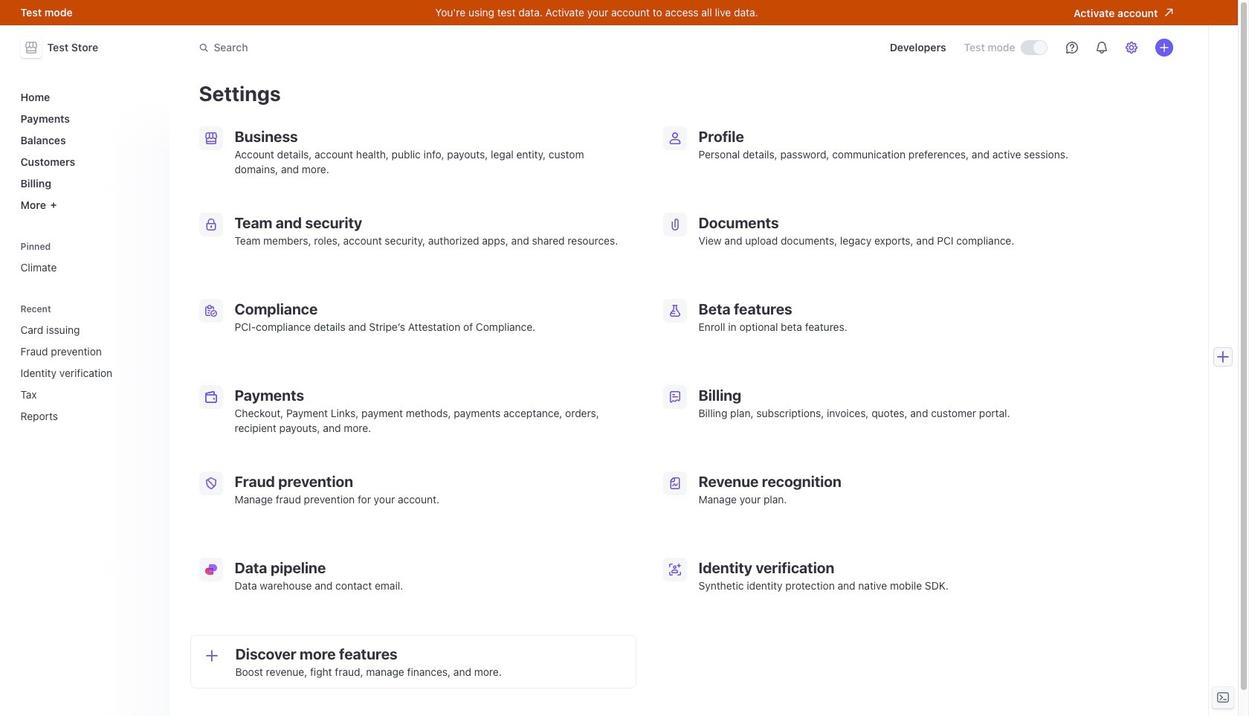 Task type: locate. For each thing, give the bounding box(es) containing it.
1 recent element from the top
[[15, 299, 160, 428]]

Test mode checkbox
[[1022, 41, 1047, 54]]

core navigation links element
[[15, 85, 160, 217]]

notifications image
[[1096, 42, 1108, 54]]

None search field
[[190, 34, 610, 61]]

pinned element
[[15, 236, 160, 280]]

2 recent element from the top
[[15, 318, 160, 428]]

help image
[[1066, 42, 1078, 54]]

recent element
[[15, 299, 160, 428], [15, 318, 160, 428]]

clear history image
[[145, 305, 154, 314]]



Task type: vqa. For each thing, say whether or not it's contained in the screenshot.
the "mx" icon
no



Task type: describe. For each thing, give the bounding box(es) containing it.
edit pins image
[[145, 242, 154, 251]]

Search text field
[[190, 34, 610, 61]]

settings image
[[1126, 42, 1138, 54]]



